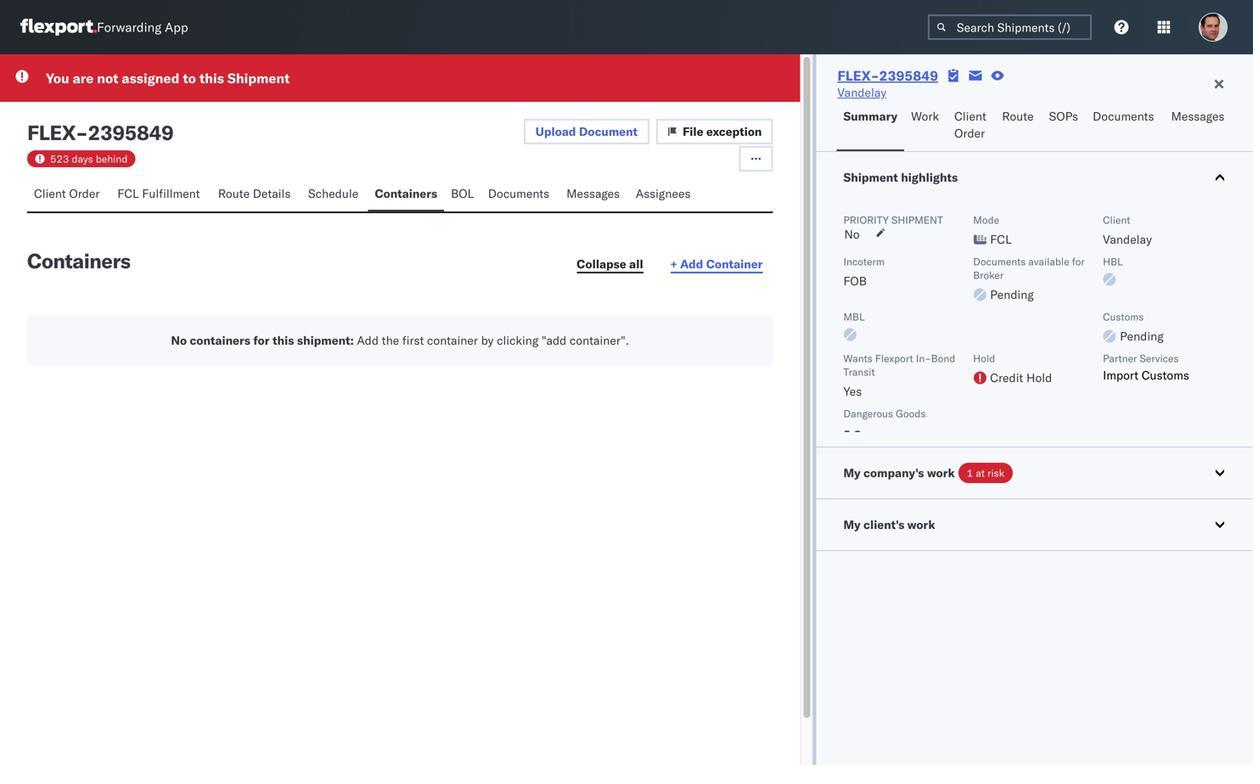 Task type: vqa. For each thing, say whether or not it's contained in the screenshot.
FCL
yes



Task type: locate. For each thing, give the bounding box(es) containing it.
no containers for this shipment: add the first container by clicking "add container".
[[171, 333, 629, 348]]

vandelay down flex-
[[838, 85, 887, 100]]

shipment inside 'shipment highlights' button
[[844, 170, 898, 185]]

0 vertical spatial documents button
[[1086, 101, 1165, 151]]

1 horizontal spatial add
[[680, 257, 704, 271]]

import
[[1103, 368, 1139, 383]]

customs up partner
[[1103, 310, 1144, 323]]

client order button down 523
[[27, 178, 111, 211]]

fulfillment
[[142, 186, 200, 201]]

1 vertical spatial work
[[908, 517, 936, 532]]

+ add container button
[[661, 252, 773, 277]]

0 vertical spatial client
[[955, 109, 987, 124]]

0 vertical spatial messages button
[[1165, 101, 1234, 151]]

1 vertical spatial order
[[69, 186, 100, 201]]

0 horizontal spatial fcl
[[117, 186, 139, 201]]

upload document button
[[524, 119, 650, 144]]

my inside button
[[844, 517, 861, 532]]

pending for customs
[[1120, 329, 1164, 344]]

1 my from the top
[[844, 465, 861, 480]]

1 horizontal spatial client order button
[[948, 101, 996, 151]]

for inside documents available for broker
[[1073, 255, 1085, 268]]

sops
[[1049, 109, 1079, 124]]

0 vertical spatial containers
[[375, 186, 438, 201]]

0 horizontal spatial for
[[253, 333, 270, 348]]

my left client's
[[844, 517, 861, 532]]

2 horizontal spatial -
[[854, 423, 862, 438]]

order for bottom client order button
[[69, 186, 100, 201]]

2 horizontal spatial client
[[1103, 214, 1131, 226]]

1 vertical spatial my
[[844, 517, 861, 532]]

document
[[579, 124, 638, 139]]

1 vertical spatial route
[[218, 186, 250, 201]]

documents available for broker
[[974, 255, 1085, 282]]

assigned
[[122, 70, 180, 87]]

for right containers
[[253, 333, 270, 348]]

1 vertical spatial client order
[[34, 186, 100, 201]]

1 horizontal spatial this
[[273, 333, 294, 348]]

1 vertical spatial no
[[171, 333, 187, 348]]

pending down "broker"
[[991, 287, 1034, 302]]

0 horizontal spatial vandelay
[[838, 85, 887, 100]]

customs down services
[[1142, 368, 1190, 383]]

1 horizontal spatial order
[[955, 126, 985, 141]]

shipment:
[[297, 333, 354, 348]]

1 vertical spatial hold
[[1027, 370, 1053, 385]]

0 horizontal spatial add
[[357, 333, 379, 348]]

0 vertical spatial this
[[199, 70, 224, 87]]

messages
[[1172, 109, 1225, 124], [567, 186, 620, 201]]

0 vertical spatial client order
[[955, 109, 987, 141]]

client vandelay incoterm fob
[[844, 214, 1152, 288]]

shipment up priority on the top of page
[[844, 170, 898, 185]]

work
[[911, 109, 939, 124]]

0 horizontal spatial pending
[[991, 287, 1034, 302]]

fcl down behind
[[117, 186, 139, 201]]

1 horizontal spatial client order
[[955, 109, 987, 141]]

work inside button
[[908, 517, 936, 532]]

0 horizontal spatial messages button
[[560, 178, 629, 211]]

0 horizontal spatial documents button
[[481, 178, 560, 211]]

1 vertical spatial documents button
[[481, 178, 560, 211]]

documents right 'bol' button
[[488, 186, 550, 201]]

flexport. image
[[20, 19, 97, 36]]

hold right "credit"
[[1027, 370, 1053, 385]]

documents button
[[1086, 101, 1165, 151], [481, 178, 560, 211]]

1 horizontal spatial documents button
[[1086, 101, 1165, 151]]

file
[[683, 124, 704, 139]]

in-
[[916, 352, 932, 365]]

order for the topmost client order button
[[955, 126, 985, 141]]

523 days behind
[[50, 152, 128, 165]]

1 horizontal spatial pending
[[1120, 329, 1164, 344]]

behind
[[96, 152, 128, 165]]

this
[[199, 70, 224, 87], [273, 333, 294, 348]]

this left the shipment:
[[273, 333, 294, 348]]

for
[[1073, 255, 1085, 268], [253, 333, 270, 348]]

1 horizontal spatial containers
[[375, 186, 438, 201]]

1 vertical spatial documents
[[488, 186, 550, 201]]

client order button right work
[[948, 101, 996, 151]]

container
[[707, 257, 763, 271]]

0 vertical spatial order
[[955, 126, 985, 141]]

this right the "to" at the top of page
[[199, 70, 224, 87]]

1 vertical spatial containers
[[27, 248, 130, 273]]

0 vertical spatial my
[[844, 465, 861, 480]]

client inside client vandelay incoterm fob
[[1103, 214, 1131, 226]]

1 horizontal spatial no
[[845, 227, 860, 242]]

0 vertical spatial for
[[1073, 255, 1085, 268]]

no for no containers for this shipment: add the first container by clicking "add container".
[[171, 333, 187, 348]]

fcl
[[117, 186, 139, 201], [991, 232, 1012, 247]]

work right client's
[[908, 517, 936, 532]]

bol button
[[444, 178, 481, 211]]

client's
[[864, 517, 905, 532]]

no down priority on the top of page
[[845, 227, 860, 242]]

work
[[927, 465, 955, 480], [908, 517, 936, 532]]

0 vertical spatial route
[[1003, 109, 1034, 124]]

messages for the messages button to the right
[[1172, 109, 1225, 124]]

shipment highlights button
[[817, 152, 1254, 203]]

for right available at the top right of page
[[1073, 255, 1085, 268]]

1 vertical spatial fcl
[[991, 232, 1012, 247]]

1 vertical spatial shipment
[[844, 170, 898, 185]]

1 vertical spatial messages
[[567, 186, 620, 201]]

client
[[955, 109, 987, 124], [34, 186, 66, 201], [1103, 214, 1131, 226]]

1 at risk
[[967, 467, 1005, 479]]

transit
[[844, 366, 875, 378]]

work button
[[905, 101, 948, 151]]

for for available
[[1073, 255, 1085, 268]]

0 horizontal spatial route
[[218, 186, 250, 201]]

to
[[183, 70, 196, 87]]

0 vertical spatial work
[[927, 465, 955, 480]]

no left containers
[[171, 333, 187, 348]]

for for containers
[[253, 333, 270, 348]]

-
[[76, 120, 88, 145], [844, 423, 851, 438], [854, 423, 862, 438]]

0 vertical spatial hold
[[974, 352, 996, 365]]

2 my from the top
[[844, 517, 861, 532]]

0 horizontal spatial client order
[[34, 186, 100, 201]]

route left sops
[[1003, 109, 1034, 124]]

2 vertical spatial documents
[[974, 255, 1026, 268]]

order down days
[[69, 186, 100, 201]]

0 vertical spatial shipment
[[227, 70, 290, 87]]

2 horizontal spatial documents
[[1093, 109, 1155, 124]]

1 horizontal spatial 2395849
[[880, 67, 939, 84]]

0 vertical spatial add
[[680, 257, 704, 271]]

goods
[[896, 407, 926, 420]]

1 horizontal spatial documents
[[974, 255, 1026, 268]]

0 vertical spatial fcl
[[117, 186, 139, 201]]

1 vertical spatial vandelay
[[1103, 232, 1152, 247]]

2 vertical spatial client
[[1103, 214, 1131, 226]]

1 horizontal spatial messages
[[1172, 109, 1225, 124]]

0 horizontal spatial order
[[69, 186, 100, 201]]

my
[[844, 465, 861, 480], [844, 517, 861, 532]]

hold
[[974, 352, 996, 365], [1027, 370, 1053, 385]]

0 vertical spatial no
[[845, 227, 860, 242]]

+ add container
[[671, 257, 763, 271]]

client order right work button
[[955, 109, 987, 141]]

containers button
[[368, 178, 444, 211]]

0 horizontal spatial no
[[171, 333, 187, 348]]

hold up "credit"
[[974, 352, 996, 365]]

flex-2395849 link
[[838, 67, 939, 84]]

order right work button
[[955, 126, 985, 141]]

vandelay up hbl at the right top of the page
[[1103, 232, 1152, 247]]

fcl fulfillment
[[117, 186, 200, 201]]

1 vertical spatial for
[[253, 333, 270, 348]]

no
[[845, 227, 860, 242], [171, 333, 187, 348]]

dangerous
[[844, 407, 894, 420]]

0 horizontal spatial hold
[[974, 352, 996, 365]]

1 vertical spatial pending
[[1120, 329, 1164, 344]]

1 vertical spatial client
[[34, 186, 66, 201]]

add right +
[[680, 257, 704, 271]]

work left 1
[[927, 465, 955, 480]]

0 horizontal spatial containers
[[27, 248, 130, 273]]

partner
[[1103, 352, 1138, 365]]

1 vertical spatial client order button
[[27, 178, 111, 211]]

fcl down mode
[[991, 232, 1012, 247]]

pending up services
[[1120, 329, 1164, 344]]

1 vertical spatial customs
[[1142, 368, 1190, 383]]

1 horizontal spatial shipment
[[844, 170, 898, 185]]

documents right sops
[[1093, 109, 1155, 124]]

route details button
[[211, 178, 302, 211]]

0 horizontal spatial messages
[[567, 186, 620, 201]]

client up hbl at the right top of the page
[[1103, 214, 1131, 226]]

0 vertical spatial messages
[[1172, 109, 1225, 124]]

documents button right sops
[[1086, 101, 1165, 151]]

mbl
[[844, 310, 865, 323]]

2395849 up work
[[880, 67, 939, 84]]

not
[[97, 70, 118, 87]]

pending
[[991, 287, 1034, 302], [1120, 329, 1164, 344]]

documents button right the bol
[[481, 178, 560, 211]]

client order for the topmost client order button
[[955, 109, 987, 141]]

fcl inside button
[[117, 186, 139, 201]]

client order button
[[948, 101, 996, 151], [27, 178, 111, 211]]

client order for bottom client order button
[[34, 186, 100, 201]]

documents inside documents available for broker
[[974, 255, 1026, 268]]

vandelay inside client vandelay incoterm fob
[[1103, 232, 1152, 247]]

customs
[[1103, 310, 1144, 323], [1142, 368, 1190, 383]]

documents
[[1093, 109, 1155, 124], [488, 186, 550, 201], [974, 255, 1026, 268]]

client down 523
[[34, 186, 66, 201]]

0 horizontal spatial 2395849
[[88, 120, 173, 145]]

0 vertical spatial pending
[[991, 287, 1034, 302]]

0 vertical spatial documents
[[1093, 109, 1155, 124]]

you are not assigned to this shipment
[[46, 70, 290, 87]]

1 horizontal spatial for
[[1073, 255, 1085, 268]]

1 horizontal spatial vandelay
[[1103, 232, 1152, 247]]

work for my company's work
[[927, 465, 955, 480]]

yes
[[844, 384, 862, 399]]

my left company's
[[844, 465, 861, 480]]

add
[[680, 257, 704, 271], [357, 333, 379, 348]]

days
[[72, 152, 93, 165]]

documents up "broker"
[[974, 255, 1026, 268]]

route left details
[[218, 186, 250, 201]]

0 horizontal spatial -
[[76, 120, 88, 145]]

0 horizontal spatial client order button
[[27, 178, 111, 211]]

collapse all button
[[567, 252, 654, 277]]

schedule button
[[302, 178, 368, 211]]

client order down 523
[[34, 186, 100, 201]]

messages button
[[1165, 101, 1234, 151], [560, 178, 629, 211]]

container
[[427, 333, 478, 348]]

route
[[1003, 109, 1034, 124], [218, 186, 250, 201]]

add left the
[[357, 333, 379, 348]]

2395849 up behind
[[88, 120, 173, 145]]

containers
[[375, 186, 438, 201], [27, 248, 130, 273]]

my client's work
[[844, 517, 936, 532]]

client right work
[[955, 109, 987, 124]]

1 horizontal spatial fcl
[[991, 232, 1012, 247]]

containers inside button
[[375, 186, 438, 201]]

shipment right the "to" at the top of page
[[227, 70, 290, 87]]

shipment
[[227, 70, 290, 87], [844, 170, 898, 185]]

Search Shipments (/) text field
[[928, 14, 1092, 40]]

summary button
[[837, 101, 905, 151]]

1 horizontal spatial route
[[1003, 109, 1034, 124]]

1 horizontal spatial -
[[844, 423, 851, 438]]



Task type: describe. For each thing, give the bounding box(es) containing it.
priority shipment
[[844, 214, 943, 226]]

incoterm
[[844, 255, 885, 268]]

work for my client's work
[[908, 517, 936, 532]]

+
[[671, 257, 677, 271]]

route for route details
[[218, 186, 250, 201]]

schedule
[[308, 186, 359, 201]]

bol
[[451, 186, 474, 201]]

wants
[[844, 352, 873, 365]]

customs inside partner services import customs
[[1142, 368, 1190, 383]]

exception
[[707, 124, 762, 139]]

mode
[[974, 214, 1000, 226]]

0 vertical spatial vandelay
[[838, 85, 887, 100]]

hbl
[[1103, 255, 1123, 268]]

0 vertical spatial 2395849
[[880, 67, 939, 84]]

forwarding app
[[97, 19, 188, 35]]

highlights
[[901, 170, 958, 185]]

priority
[[844, 214, 889, 226]]

523
[[50, 152, 69, 165]]

0 vertical spatial customs
[[1103, 310, 1144, 323]]

flexport
[[876, 352, 914, 365]]

clicking
[[497, 333, 539, 348]]

the
[[382, 333, 399, 348]]

fcl for fcl fulfillment
[[117, 186, 139, 201]]

by
[[481, 333, 494, 348]]

1 vertical spatial 2395849
[[88, 120, 173, 145]]

shipment
[[892, 214, 943, 226]]

app
[[165, 19, 188, 35]]

route button
[[996, 101, 1043, 151]]

sops button
[[1043, 101, 1086, 151]]

1
[[967, 467, 974, 479]]

0 horizontal spatial documents
[[488, 186, 550, 201]]

credit
[[991, 370, 1024, 385]]

flex - 2395849
[[27, 120, 173, 145]]

forwarding app link
[[20, 19, 188, 36]]

0 vertical spatial client order button
[[948, 101, 996, 151]]

messages for the messages button to the bottom
[[567, 186, 620, 201]]

fcl for fcl
[[991, 232, 1012, 247]]

my for my client's work
[[844, 517, 861, 532]]

route details
[[218, 186, 291, 201]]

first
[[403, 333, 424, 348]]

1 vertical spatial messages button
[[560, 178, 629, 211]]

shipment highlights
[[844, 170, 958, 185]]

file exception
[[683, 124, 762, 139]]

wants flexport in-bond transit yes
[[844, 352, 956, 399]]

collapse
[[577, 257, 627, 271]]

collapse all
[[577, 257, 644, 271]]

assignees button
[[629, 178, 701, 211]]

fcl fulfillment button
[[111, 178, 211, 211]]

containers
[[190, 333, 250, 348]]

upload
[[536, 124, 576, 139]]

my company's work
[[844, 465, 955, 480]]

pending for documents available for broker
[[991, 287, 1034, 302]]

broker
[[974, 269, 1004, 282]]

summary
[[844, 109, 898, 124]]

1 horizontal spatial messages button
[[1165, 101, 1234, 151]]

no for no
[[845, 227, 860, 242]]

you
[[46, 70, 69, 87]]

all
[[630, 257, 644, 271]]

add inside button
[[680, 257, 704, 271]]

0 horizontal spatial shipment
[[227, 70, 290, 87]]

container".
[[570, 333, 629, 348]]

flex-
[[838, 67, 880, 84]]

fob
[[844, 273, 867, 288]]

my client's work button
[[817, 499, 1254, 550]]

flex-2395849
[[838, 67, 939, 84]]

at
[[976, 467, 985, 479]]

flex
[[27, 120, 76, 145]]

partner services import customs
[[1103, 352, 1190, 383]]

vandelay link
[[838, 84, 887, 101]]

my for my company's work
[[844, 465, 861, 480]]

route for route
[[1003, 109, 1034, 124]]

1 horizontal spatial client
[[955, 109, 987, 124]]

1 vertical spatial this
[[273, 333, 294, 348]]

forwarding
[[97, 19, 162, 35]]

"add
[[542, 333, 567, 348]]

0 horizontal spatial client
[[34, 186, 66, 201]]

bond
[[932, 352, 956, 365]]

services
[[1140, 352, 1179, 365]]

upload document
[[536, 124, 638, 139]]

are
[[73, 70, 94, 87]]

details
[[253, 186, 291, 201]]

company's
[[864, 465, 924, 480]]

dangerous goods - -
[[844, 407, 926, 438]]

available
[[1029, 255, 1070, 268]]

credit hold
[[991, 370, 1053, 385]]

risk
[[988, 467, 1005, 479]]

1 horizontal spatial hold
[[1027, 370, 1053, 385]]

0 horizontal spatial this
[[199, 70, 224, 87]]

assignees
[[636, 186, 691, 201]]

1 vertical spatial add
[[357, 333, 379, 348]]



